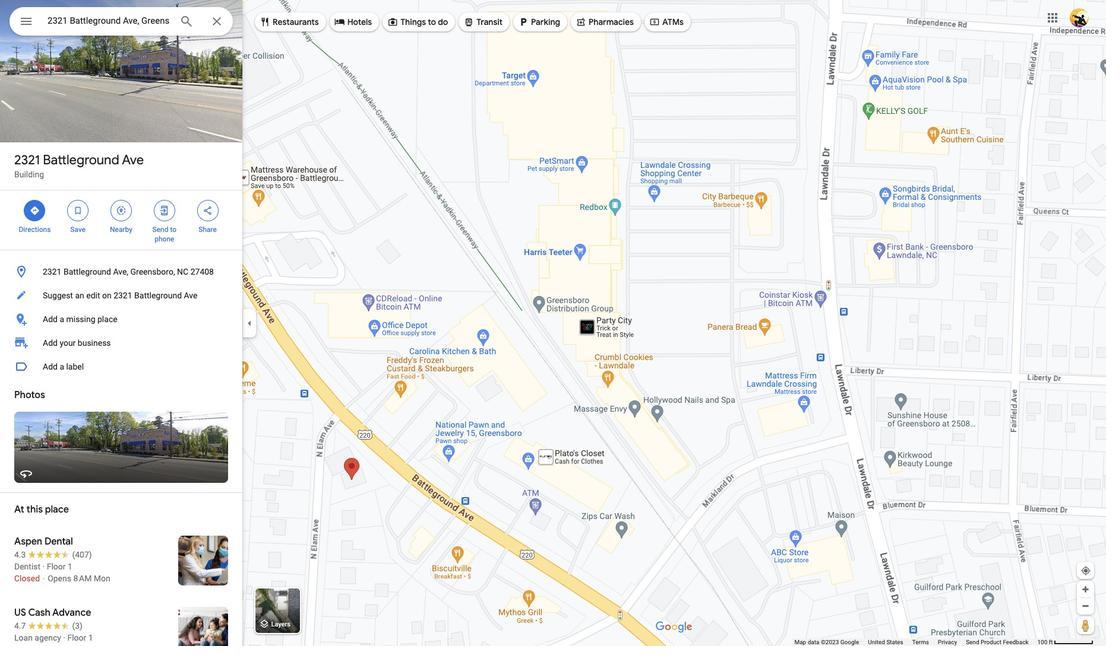 Task type: locate. For each thing, give the bounding box(es) containing it.
2321 inside 2321 battleground ave building
[[14, 152, 40, 169]]

1 horizontal spatial place
[[97, 315, 117, 324]]

place right this
[[45, 504, 69, 516]]

add for add a missing place
[[43, 315, 58, 324]]

0 vertical spatial floor
[[47, 563, 66, 572]]

dental
[[44, 536, 73, 548]]

0 vertical spatial 1
[[68, 563, 72, 572]]

0 vertical spatial ave
[[122, 152, 144, 169]]

floor down 4.3 stars 407 reviews image in the left of the page
[[47, 563, 66, 572]]

0 vertical spatial battleground
[[43, 152, 119, 169]]

0 vertical spatial 2321
[[14, 152, 40, 169]]

0 horizontal spatial place
[[45, 504, 69, 516]]

a inside button
[[60, 362, 64, 372]]

save
[[70, 226, 86, 234]]

add a missing place button
[[0, 308, 242, 331]]

aspen
[[14, 536, 42, 548]]

add
[[43, 315, 58, 324], [43, 339, 58, 348], [43, 362, 58, 372]]

· inside dentist · floor 1 closed ⋅ opens 8 am mon
[[43, 563, 45, 572]]

add for add your business
[[43, 339, 58, 348]]

send product feedback button
[[966, 639, 1029, 647]]

4.7 stars 3 reviews image
[[14, 621, 83, 633]]

dentist · floor 1 closed ⋅ opens 8 am mon
[[14, 563, 110, 584]]

battleground up 
[[43, 152, 119, 169]]

collapse side panel image
[[243, 317, 256, 330]]

send product feedback
[[966, 640, 1029, 646]]

closed
[[14, 574, 40, 584]]

your
[[60, 339, 76, 348]]

2 a from the top
[[60, 362, 64, 372]]

things
[[400, 17, 426, 27]]

this
[[26, 504, 43, 516]]


[[649, 15, 660, 29]]

2321 right on
[[114, 291, 132, 301]]

a left missing at left
[[60, 315, 64, 324]]

0 horizontal spatial ave
[[122, 152, 144, 169]]

1 up opens
[[68, 563, 72, 572]]

suggest an edit on 2321 battleground ave button
[[0, 284, 242, 308]]

2 vertical spatial battleground
[[134, 291, 182, 301]]

2321 up suggest
[[43, 267, 61, 277]]

 parking
[[518, 15, 560, 29]]

a inside button
[[60, 315, 64, 324]]

mon
[[94, 574, 110, 584]]

0 vertical spatial send
[[152, 226, 168, 234]]

1 horizontal spatial ·
[[63, 634, 65, 643]]

send
[[152, 226, 168, 234], [966, 640, 979, 646]]

2321 for ave
[[14, 152, 40, 169]]

none field inside 2321 battleground ave, greensboro, nc 27408 field
[[48, 14, 170, 28]]

map
[[794, 640, 806, 646]]

0 vertical spatial ·
[[43, 563, 45, 572]]


[[576, 15, 586, 29]]

3 add from the top
[[43, 362, 58, 372]]

2321 battleground ave main content
[[0, 0, 242, 647]]

1 add from the top
[[43, 315, 58, 324]]

ave up 
[[122, 152, 144, 169]]

loan agency · floor 1
[[14, 634, 93, 643]]

0 horizontal spatial send
[[152, 226, 168, 234]]

ave inside 2321 battleground ave building
[[122, 152, 144, 169]]

dentist
[[14, 563, 40, 572]]

united states button
[[868, 639, 903, 647]]

⋅
[[42, 574, 46, 584]]

(407)
[[72, 551, 92, 560]]

0 vertical spatial add
[[43, 315, 58, 324]]

1 vertical spatial place
[[45, 504, 69, 516]]

battleground up edit
[[64, 267, 111, 277]]

· up ⋅
[[43, 563, 45, 572]]

zoom out image
[[1081, 602, 1090, 611]]

1 horizontal spatial 2321
[[43, 267, 61, 277]]

1 down advance
[[88, 634, 93, 643]]

1 vertical spatial ·
[[63, 634, 65, 643]]

map data ©2023 google
[[794, 640, 859, 646]]

ave
[[122, 152, 144, 169], [184, 291, 198, 301]]

opens
[[48, 574, 71, 584]]

1 vertical spatial ave
[[184, 291, 198, 301]]

battleground inside 2321 battleground ave building
[[43, 152, 119, 169]]

2 vertical spatial 2321
[[114, 291, 132, 301]]

 search field
[[10, 7, 233, 38]]

an
[[75, 291, 84, 301]]


[[202, 204, 213, 217]]

floor down '(3)' at left
[[67, 634, 86, 643]]

0 horizontal spatial ·
[[43, 563, 45, 572]]

1 vertical spatial send
[[966, 640, 979, 646]]

a left label
[[60, 362, 64, 372]]

send up phone
[[152, 226, 168, 234]]

battleground
[[43, 152, 119, 169], [64, 267, 111, 277], [134, 291, 182, 301]]

0 horizontal spatial 1
[[68, 563, 72, 572]]

photos
[[14, 390, 45, 402]]

None field
[[48, 14, 170, 28]]

add left your
[[43, 339, 58, 348]]

0 vertical spatial a
[[60, 315, 64, 324]]

1 vertical spatial to
[[170, 226, 176, 234]]

suggest an edit on 2321 battleground ave
[[43, 291, 198, 301]]

1 vertical spatial 2321
[[43, 267, 61, 277]]

place inside button
[[97, 315, 117, 324]]

1
[[68, 563, 72, 572], [88, 634, 93, 643]]

0 horizontal spatial to
[[170, 226, 176, 234]]


[[19, 13, 33, 30]]

add a missing place
[[43, 315, 117, 324]]

send inside "button"
[[966, 640, 979, 646]]

send inside send to phone
[[152, 226, 168, 234]]

1 a from the top
[[60, 315, 64, 324]]

at this place
[[14, 504, 69, 516]]

add your business
[[43, 339, 111, 348]]

building
[[14, 170, 44, 179]]

to up phone
[[170, 226, 176, 234]]

4.7
[[14, 622, 26, 631]]

0 vertical spatial place
[[97, 315, 117, 324]]

product
[[981, 640, 1001, 646]]

1 vertical spatial a
[[60, 362, 64, 372]]

google maps element
[[0, 0, 1106, 647]]

greensboro,
[[130, 267, 175, 277]]

battleground for ave
[[43, 152, 119, 169]]

1 inside dentist · floor 1 closed ⋅ opens 8 am mon
[[68, 563, 72, 572]]

0 horizontal spatial floor
[[47, 563, 66, 572]]

share
[[199, 226, 217, 234]]

ave inside button
[[184, 291, 198, 301]]

1 horizontal spatial ave
[[184, 291, 198, 301]]

to inside send to phone
[[170, 226, 176, 234]]

add a label
[[43, 362, 84, 372]]

advance
[[52, 608, 91, 620]]

to left do
[[428, 17, 436, 27]]

to
[[428, 17, 436, 27], [170, 226, 176, 234]]

terms button
[[912, 639, 929, 647]]

parking
[[531, 17, 560, 27]]

zoom in image
[[1081, 586, 1090, 595]]

1 horizontal spatial to
[[428, 17, 436, 27]]

business
[[78, 339, 111, 348]]

2 vertical spatial add
[[43, 362, 58, 372]]

do
[[438, 17, 448, 27]]

suggest
[[43, 291, 73, 301]]

2321 battleground ave, greensboro, nc 27408 button
[[0, 260, 242, 284]]

1 vertical spatial battleground
[[64, 267, 111, 277]]

· right agency
[[63, 634, 65, 643]]

ave,
[[113, 267, 128, 277]]

add inside button
[[43, 315, 58, 324]]

label
[[66, 362, 84, 372]]

27408
[[190, 267, 214, 277]]

ave down nc at left top
[[184, 291, 198, 301]]


[[387, 15, 398, 29]]

nearby
[[110, 226, 132, 234]]

4.3 stars 407 reviews image
[[14, 549, 92, 561]]

2 horizontal spatial 2321
[[114, 291, 132, 301]]

add left label
[[43, 362, 58, 372]]

2321 up the building
[[14, 152, 40, 169]]

footer containing map data ©2023 google
[[794, 639, 1037, 647]]

floor
[[47, 563, 66, 572], [67, 634, 86, 643]]

1 horizontal spatial send
[[966, 640, 979, 646]]

1 horizontal spatial 1
[[88, 634, 93, 643]]

floor inside dentist · floor 1 closed ⋅ opens 8 am mon
[[47, 563, 66, 572]]

show your location image
[[1081, 566, 1091, 577]]

send left product
[[966, 640, 979, 646]]

footer
[[794, 639, 1037, 647]]

2 add from the top
[[43, 339, 58, 348]]

1 vertical spatial add
[[43, 339, 58, 348]]

·
[[43, 563, 45, 572], [63, 634, 65, 643]]

battleground down greensboro,
[[134, 291, 182, 301]]

0 vertical spatial to
[[428, 17, 436, 27]]

0 horizontal spatial 2321
[[14, 152, 40, 169]]

 pharmacies
[[576, 15, 634, 29]]

add inside button
[[43, 362, 58, 372]]

1 horizontal spatial floor
[[67, 634, 86, 643]]

place down on
[[97, 315, 117, 324]]

add down suggest
[[43, 315, 58, 324]]



Task type: describe. For each thing, give the bounding box(es) containing it.
terms
[[912, 640, 929, 646]]

states
[[886, 640, 903, 646]]

privacy button
[[938, 639, 957, 647]]

google
[[840, 640, 859, 646]]

privacy
[[938, 640, 957, 646]]


[[116, 204, 127, 217]]

directions
[[19, 226, 51, 234]]

2321 for ave,
[[43, 267, 61, 277]]

 button
[[10, 7, 43, 38]]

to inside ' things to do'
[[428, 17, 436, 27]]

phone
[[155, 235, 174, 244]]

nc
[[177, 267, 188, 277]]

agency
[[35, 634, 61, 643]]

restaurants
[[273, 17, 319, 27]]

battleground for ave,
[[64, 267, 111, 277]]


[[73, 204, 83, 217]]

4.3
[[14, 551, 26, 560]]

a for missing
[[60, 315, 64, 324]]


[[334, 15, 345, 29]]

data
[[808, 640, 819, 646]]

send to phone
[[152, 226, 176, 244]]

layers
[[271, 622, 290, 629]]


[[518, 15, 529, 29]]

8 am
[[73, 574, 92, 584]]

cash
[[28, 608, 50, 620]]

1 vertical spatial floor
[[67, 634, 86, 643]]

send for send product feedback
[[966, 640, 979, 646]]

at
[[14, 504, 24, 516]]

2321 Battleground Ave, Greensboro, NC 27408 field
[[10, 7, 233, 36]]

100 ft
[[1037, 640, 1053, 646]]


[[159, 204, 170, 217]]

us
[[14, 608, 26, 620]]

add a label button
[[0, 355, 242, 379]]

2321 battleground ave building
[[14, 152, 144, 179]]

100 ft button
[[1037, 640, 1094, 646]]

©2023
[[821, 640, 839, 646]]

add for add a label
[[43, 362, 58, 372]]

send for send to phone
[[152, 226, 168, 234]]

actions for 2321 battleground ave region
[[0, 191, 242, 250]]

footer inside google maps element
[[794, 639, 1037, 647]]

pharmacies
[[589, 17, 634, 27]]

 restaurants
[[260, 15, 319, 29]]

aspen dental
[[14, 536, 73, 548]]

(3)
[[72, 622, 83, 631]]

100
[[1037, 640, 1047, 646]]

a for label
[[60, 362, 64, 372]]

united
[[868, 640, 885, 646]]


[[29, 204, 40, 217]]

2321 battleground ave, greensboro, nc 27408
[[43, 267, 214, 277]]


[[260, 15, 270, 29]]

add your business link
[[0, 331, 242, 355]]

google account: ben nelson  
(ben.nelson1980@gmail.com) image
[[1070, 8, 1089, 27]]

transit
[[477, 17, 503, 27]]


[[464, 15, 474, 29]]

loan
[[14, 634, 33, 643]]

 hotels
[[334, 15, 372, 29]]

hotels
[[347, 17, 372, 27]]

missing
[[66, 315, 95, 324]]

show street view coverage image
[[1077, 617, 1094, 635]]

ft
[[1049, 640, 1053, 646]]

edit
[[86, 291, 100, 301]]

 atms
[[649, 15, 684, 29]]

 things to do
[[387, 15, 448, 29]]

1 vertical spatial 1
[[88, 634, 93, 643]]

us cash advance
[[14, 608, 91, 620]]

on
[[102, 291, 111, 301]]

 transit
[[464, 15, 503, 29]]



Task type: vqa. For each thing, say whether or not it's contained in the screenshot.
Turn right onto Glendale Blvd's Right
no



